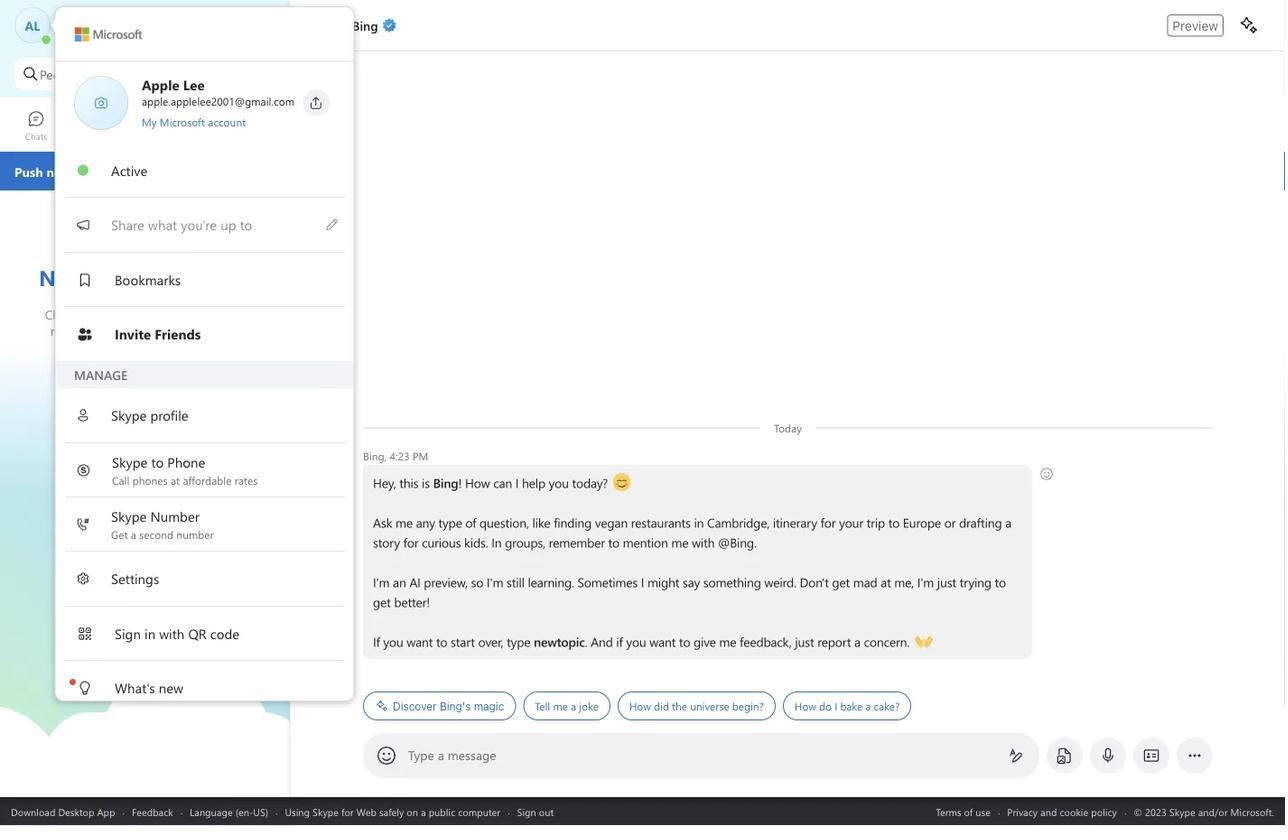 Task type: vqa. For each thing, say whether or not it's contained in the screenshot.
canyoutalk
no



Task type: describe. For each thing, give the bounding box(es) containing it.
start
[[451, 634, 475, 651]]

preview
[[1173, 18, 1219, 33]]

desktop
[[58, 806, 94, 819]]

curious
[[422, 534, 461, 551]]

learning.
[[528, 574, 575, 591]]

question,
[[480, 515, 529, 531]]

groups, inside people, groups, messages, web button
[[84, 66, 126, 82]]

cookie
[[1060, 806, 1089, 819]]

how do i bake a cake?
[[795, 699, 900, 714]]

my microsoft account
[[142, 114, 246, 129]]

like
[[533, 515, 551, 531]]

your
[[839, 515, 864, 531]]

my
[[142, 114, 157, 129]]

terms of use link
[[936, 806, 991, 819]]

policy
[[1092, 806, 1118, 819]]

this
[[400, 475, 419, 492]]

ai
[[410, 574, 421, 591]]

using
[[285, 806, 310, 819]]

groups, inside ask me any type of question, like finding vegan restaurants in cambridge, itinerary for your trip to europe or drafting a story for curious kids. in groups, remember to mention me with @bing. i'm an ai preview, so i'm still learning. sometimes i might say something weird. don't get mad at me, i'm just trying to get better! if you want to start over, type
[[505, 534, 546, 551]]

ask me any type of question, like finding vegan restaurants in cambridge, itinerary for your trip to europe or drafting a story for curious kids. in groups, remember to mention me with @bing. i'm an ai preview, so i'm still learning. sometimes i might say something weird. don't get mad at me, i'm just trying to get better! if you want to start over, type
[[373, 515, 1015, 651]]

discover bing's magic
[[393, 700, 505, 713]]

2 want from the left
[[650, 634, 676, 651]]

finding
[[554, 515, 592, 531]]

a inside button
[[866, 699, 871, 714]]

3 i'm from the left
[[918, 574, 934, 591]]

i inside ask me any type of question, like finding vegan restaurants in cambridge, itinerary for your trip to europe or drafting a story for curious kids. in groups, remember to mention me with @bing. i'm an ai preview, so i'm still learning. sometimes i might say something weird. don't get mad at me, i'm just trying to get better! if you want to start over, type
[[641, 574, 645, 591]]

bing's
[[440, 700, 471, 713]]

use
[[976, 806, 991, 819]]

is
[[422, 475, 430, 492]]

or
[[945, 515, 956, 531]]

remember
[[549, 534, 605, 551]]

if
[[617, 634, 623, 651]]

using skype for web safely on a public computer
[[285, 806, 501, 819]]

don't
[[800, 574, 829, 591]]

how did the universe begin?
[[630, 699, 764, 714]]

to right trying at the bottom right of page
[[995, 574, 1007, 591]]

a right on
[[421, 806, 426, 819]]

sign
[[517, 806, 536, 819]]

to left give
[[679, 634, 691, 651]]

1 vertical spatial just
[[795, 634, 815, 651]]

hey, this is bing ! how can i help you today?
[[373, 475, 611, 492]]

people, groups, messages, web
[[40, 66, 212, 82]]

you inside ask me any type of question, like finding vegan restaurants in cambridge, itinerary for your trip to europe or drafting a story for curious kids. in groups, remember to mention me with @bing. i'm an ai preview, so i'm still learning. sometimes i might say something weird. don't get mad at me, i'm just trying to get better! if you want to start over, type
[[383, 634, 404, 651]]

today?
[[572, 475, 608, 492]]

1 vertical spatial of
[[965, 806, 973, 819]]

newtopic . and if you want to give me feedback, just report a concern.
[[534, 634, 913, 651]]

out
[[539, 806, 554, 819]]

report
[[818, 634, 852, 651]]

pm
[[413, 449, 429, 464]]

mention
[[623, 534, 668, 551]]

feedback
[[132, 806, 173, 819]]

how for how do i bake a cake?
[[795, 699, 817, 714]]

and
[[591, 634, 613, 651]]

2 vertical spatial for
[[341, 806, 354, 819]]

cambridge,
[[707, 515, 770, 531]]

trying
[[960, 574, 992, 591]]

0 horizontal spatial how
[[465, 475, 490, 492]]

how did the universe begin? button
[[618, 692, 776, 721]]

a right report
[[855, 634, 861, 651]]

1 horizontal spatial you
[[549, 475, 569, 492]]

app
[[97, 806, 115, 819]]

(en-
[[236, 806, 253, 819]]

to left start
[[436, 634, 448, 651]]

any
[[416, 515, 435, 531]]

better!
[[394, 594, 430, 611]]

sign out
[[517, 806, 554, 819]]

bing
[[433, 475, 459, 492]]

so
[[471, 574, 484, 591]]

1 horizontal spatial type
[[507, 634, 531, 651]]

trip
[[867, 515, 886, 531]]

download
[[11, 806, 55, 819]]

download desktop app link
[[11, 806, 115, 819]]

privacy and cookie policy link
[[1008, 806, 1118, 819]]

weird.
[[765, 574, 797, 591]]

microsoft
[[160, 114, 205, 129]]

people, groups, messages, web button
[[14, 58, 239, 90]]

(smileeyes)
[[613, 473, 673, 490]]

to down vegan
[[609, 534, 620, 551]]

2 horizontal spatial for
[[821, 515, 836, 531]]

i inside button
[[835, 699, 838, 714]]

language (en-us) link
[[190, 806, 268, 819]]

tell me a joke
[[535, 699, 599, 714]]

Type a message text field
[[409, 747, 995, 766]]

bake
[[841, 699, 863, 714]]

ask
[[373, 515, 392, 531]]

give
[[694, 634, 716, 651]]

.
[[585, 634, 588, 651]]



Task type: locate. For each thing, give the bounding box(es) containing it.
with
[[692, 534, 715, 551]]

type right over, at left
[[507, 634, 531, 651]]

message
[[448, 747, 497, 764]]

did
[[654, 699, 669, 714]]

1 horizontal spatial get
[[833, 574, 850, 591]]

a left joke
[[571, 699, 577, 714]]

0 horizontal spatial of
[[466, 515, 476, 531]]

me right give
[[720, 634, 737, 651]]

status
[[84, 29, 113, 44]]

0 horizontal spatial i
[[516, 475, 519, 492]]

joke
[[579, 699, 599, 714]]

of
[[466, 515, 476, 531], [965, 806, 973, 819]]

to right trip
[[889, 515, 900, 531]]

0 horizontal spatial want
[[407, 634, 433, 651]]

type
[[408, 747, 435, 764]]

1 vertical spatial i
[[641, 574, 645, 591]]

i'm
[[373, 574, 390, 591], [487, 574, 504, 591], [918, 574, 934, 591]]

2 horizontal spatial i'm
[[918, 574, 934, 591]]

0 vertical spatial just
[[938, 574, 957, 591]]

hey,
[[373, 475, 396, 492]]

1 horizontal spatial just
[[938, 574, 957, 591]]

i'm right so
[[487, 574, 504, 591]]

for left the web
[[341, 806, 354, 819]]

me right tell
[[553, 699, 568, 714]]

want
[[407, 634, 433, 651], [650, 634, 676, 651]]

2 horizontal spatial how
[[795, 699, 817, 714]]

how
[[465, 475, 490, 492], [630, 699, 651, 714], [795, 699, 817, 714]]

1 vertical spatial for
[[404, 534, 419, 551]]

kids.
[[464, 534, 488, 551]]

want inside ask me any type of question, like finding vegan restaurants in cambridge, itinerary for your trip to europe or drafting a story for curious kids. in groups, remember to mention me with @bing. i'm an ai preview, so i'm still learning. sometimes i might say something weird. don't get mad at me, i'm just trying to get better! if you want to start over, type
[[407, 634, 433, 651]]

1 vertical spatial get
[[373, 594, 391, 611]]

0 horizontal spatial type
[[439, 515, 462, 531]]

i left might
[[641, 574, 645, 591]]

universe
[[690, 699, 730, 714]]

0 horizontal spatial you
[[383, 634, 404, 651]]

0 horizontal spatial for
[[341, 806, 354, 819]]

groups, down like
[[505, 534, 546, 551]]

2 i'm from the left
[[487, 574, 504, 591]]

europe
[[903, 515, 942, 531]]

begin?
[[733, 699, 764, 714]]

0 horizontal spatial i'm
[[373, 574, 390, 591]]

for left your
[[821, 515, 836, 531]]

terms
[[936, 806, 962, 819]]

1 horizontal spatial how
[[630, 699, 651, 714]]

bing,
[[363, 449, 387, 464]]

1 horizontal spatial of
[[965, 806, 973, 819]]

0 horizontal spatial groups,
[[84, 66, 126, 82]]

i right can
[[516, 475, 519, 492]]

something
[[704, 574, 761, 591]]

and
[[1041, 806, 1058, 819]]

1 vertical spatial type
[[507, 634, 531, 651]]

for right story in the left bottom of the page
[[404, 534, 419, 551]]

bing, 4:23 pm
[[363, 449, 429, 464]]

computer
[[458, 806, 501, 819]]

feedback,
[[740, 634, 792, 651]]

1 i'm from the left
[[373, 574, 390, 591]]

public
[[429, 806, 456, 819]]

of up kids.
[[466, 515, 476, 531]]

account
[[208, 114, 246, 129]]

on
[[407, 806, 418, 819]]

cake?
[[874, 699, 900, 714]]

1 horizontal spatial for
[[404, 534, 419, 551]]

at
[[881, 574, 892, 591]]

2 horizontal spatial you
[[626, 634, 647, 651]]

a right set
[[76, 29, 81, 44]]

type a message
[[408, 747, 497, 764]]

4:23
[[390, 449, 410, 464]]

safely
[[379, 806, 404, 819]]

set
[[58, 29, 73, 44]]

set a status button
[[58, 25, 237, 44]]

bell
[[91, 479, 114, 499]]

1 want from the left
[[407, 634, 433, 651]]

groups,
[[84, 66, 126, 82], [505, 534, 546, 551]]

just
[[938, 574, 957, 591], [795, 634, 815, 651]]

restaurants
[[631, 515, 691, 531]]

discover
[[393, 700, 437, 713]]

tell
[[535, 699, 550, 714]]

language
[[190, 806, 233, 819]]

help
[[522, 475, 546, 492]]

2 vertical spatial i
[[835, 699, 838, 714]]

0 vertical spatial for
[[821, 515, 836, 531]]

if
[[373, 634, 380, 651]]

i'm right me,
[[918, 574, 934, 591]]

you right if on the bottom of the page
[[626, 634, 647, 651]]

just left trying at the bottom right of page
[[938, 574, 957, 591]]

how inside "button"
[[630, 699, 651, 714]]

get left mad
[[833, 574, 850, 591]]

skype
[[313, 806, 339, 819]]

tell me a joke button
[[523, 692, 611, 721]]

a right drafting
[[1006, 515, 1012, 531]]

say
[[683, 574, 700, 591]]

us)
[[253, 806, 268, 819]]

might
[[648, 574, 680, 591]]

of inside ask me any type of question, like finding vegan restaurants in cambridge, itinerary for your trip to europe or drafting a story for curious kids. in groups, remember to mention me with @bing. i'm an ai preview, so i'm still learning. sometimes i might say something weird. don't get mad at me, i'm just trying to get better! if you want to start over, type
[[466, 515, 476, 531]]

just left report
[[795, 634, 815, 651]]

terms of use
[[936, 806, 991, 819]]

want left give
[[650, 634, 676, 651]]

want down better!
[[407, 634, 433, 651]]

0 vertical spatial groups,
[[84, 66, 126, 82]]

using skype for web safely on a public computer link
[[285, 806, 501, 819]]

0 vertical spatial i
[[516, 475, 519, 492]]

of left use
[[965, 806, 973, 819]]

0 vertical spatial of
[[466, 515, 476, 531]]

how for how did the universe begin?
[[630, 699, 651, 714]]

me left "any"
[[396, 515, 413, 531]]

vegan
[[595, 515, 628, 531]]

i right do
[[835, 699, 838, 714]]

i'm left an
[[373, 574, 390, 591]]

1 horizontal spatial i
[[641, 574, 645, 591]]

me inside button
[[553, 699, 568, 714]]

people,
[[40, 66, 80, 82]]

how left did
[[630, 699, 651, 714]]

messages,
[[129, 66, 186, 82]]

you right if
[[383, 634, 404, 651]]

1 vertical spatial groups,
[[505, 534, 546, 551]]

1 horizontal spatial groups,
[[505, 534, 546, 551]]

to
[[889, 515, 900, 531], [609, 534, 620, 551], [995, 574, 1007, 591], [436, 634, 448, 651], [679, 634, 691, 651]]

2 horizontal spatial i
[[835, 699, 838, 714]]

a right bake
[[866, 699, 871, 714]]

@bing.
[[718, 534, 757, 551]]

tab list
[[0, 102, 290, 152]]

just inside ask me any type of question, like finding vegan restaurants in cambridge, itinerary for your trip to europe or drafting a story for curious kids. in groups, remember to mention me with @bing. i'm an ai preview, so i'm still learning. sometimes i might say something weird. don't get mad at me, i'm just trying to get better! if you want to start over, type
[[938, 574, 957, 591]]

1 horizontal spatial want
[[650, 634, 676, 651]]

how left do
[[795, 699, 817, 714]]

an
[[393, 574, 406, 591]]

the
[[672, 699, 688, 714]]

concern.
[[864, 634, 910, 651]]

can
[[494, 475, 512, 492]]

in
[[492, 534, 502, 551]]

you right help
[[549, 475, 569, 492]]

preview,
[[424, 574, 468, 591]]

web
[[357, 806, 377, 819]]

in
[[694, 515, 704, 531]]

privacy and cookie policy
[[1008, 806, 1118, 819]]

how do i bake a cake? button
[[783, 692, 912, 721]]

still
[[507, 574, 525, 591]]

0 horizontal spatial get
[[373, 594, 391, 611]]

get left better!
[[373, 594, 391, 611]]

me,
[[895, 574, 914, 591]]

a inside ask me any type of question, like finding vegan restaurants in cambridge, itinerary for your trip to europe or drafting a story for curious kids. in groups, remember to mention me with @bing. i'm an ai preview, so i'm still learning. sometimes i might say something weird. don't get mad at me, i'm just trying to get better! if you want to start over, type
[[1006, 515, 1012, 531]]

language (en-us)
[[190, 806, 268, 819]]

1 horizontal spatial i'm
[[487, 574, 504, 591]]

itinerary
[[773, 515, 818, 531]]

groups, down status
[[84, 66, 126, 82]]

0 vertical spatial type
[[439, 515, 462, 531]]

me left "with" on the bottom right of the page
[[672, 534, 689, 551]]

type up the curious at left
[[439, 515, 462, 531]]

feedback link
[[132, 806, 173, 819]]

sometimes
[[578, 574, 638, 591]]

sign out link
[[517, 806, 554, 819]]

a right type
[[438, 747, 444, 764]]

how inside button
[[795, 699, 817, 714]]

download desktop app
[[11, 806, 115, 819]]

0 vertical spatial get
[[833, 574, 850, 591]]

(openhands)
[[915, 632, 983, 649]]

do
[[820, 699, 832, 714]]

0 horizontal spatial just
[[795, 634, 815, 651]]

how right "!"
[[465, 475, 490, 492]]



